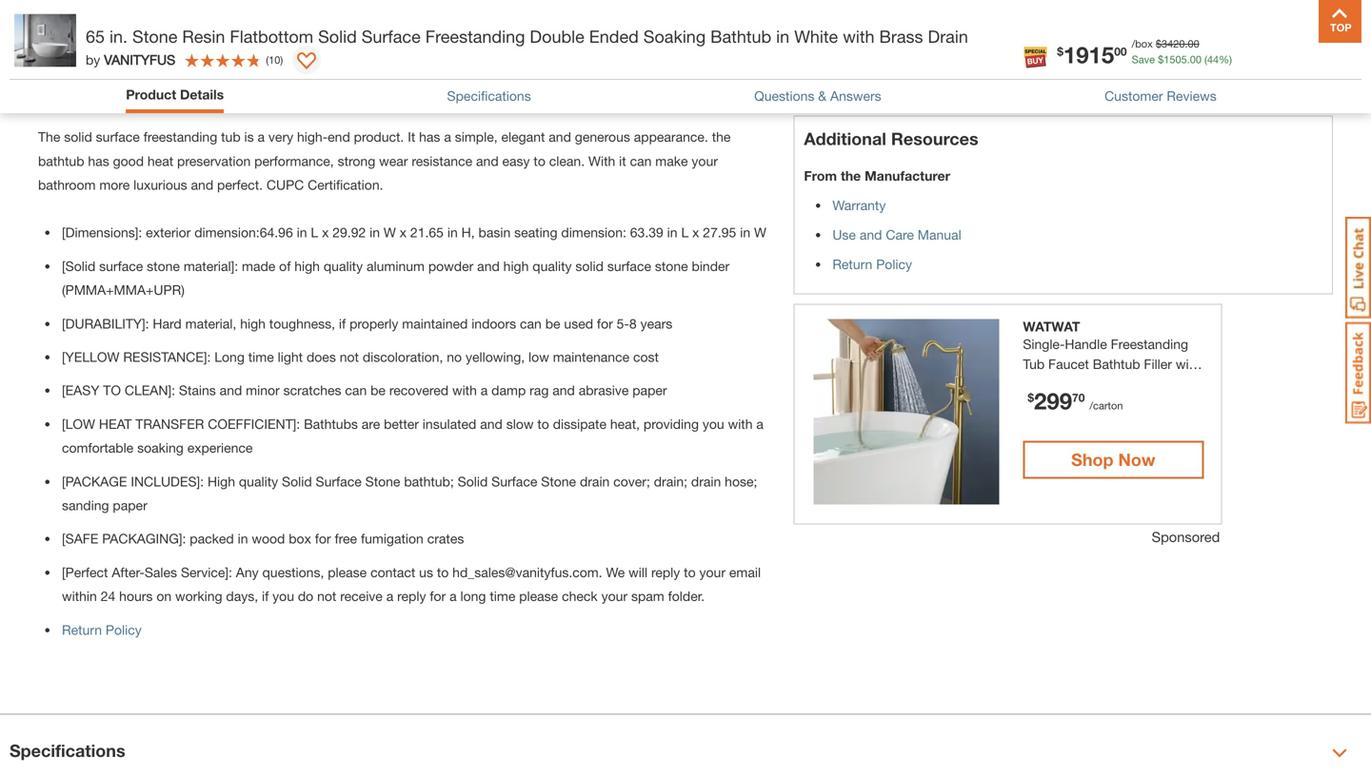 Task type: vqa. For each thing, say whether or not it's contained in the screenshot.
benefits
no



Task type: locate. For each thing, give the bounding box(es) containing it.
[perfect after-sales service]: any questions, please contact us to hd_sales@vanityfus.com. we will reply to your email within 24 hours on working days, if you do not receive a reply for a long time please check your spam folder.
[[62, 565, 761, 605]]

display image
[[297, 52, 316, 71]]

0 horizontal spatial return policy link
[[62, 622, 142, 638]]

product details up freestanding in the top of the page
[[126, 87, 224, 102]]

quality down the seating
[[532, 258, 572, 274]]

1 vertical spatial has
[[88, 153, 109, 169]]

customer
[[1105, 88, 1163, 104]]

$ left the /box
[[1057, 45, 1063, 58]]

1 horizontal spatial w
[[754, 225, 766, 241]]

1 vertical spatial time
[[490, 589, 515, 605]]

to right slow at bottom
[[537, 416, 549, 432]]

for left "5-"
[[597, 316, 613, 332]]

not
[[340, 349, 359, 365], [317, 589, 336, 605]]

your inside the solid surface freestanding tub is a very high-end product. it has a simple, elegant and generous appearance. the bathtub has good heat preservation performance, strong wear resistance and easy to clean. with it can make your bathroom more luxurious and perfect. cupc certification.
[[692, 153, 718, 169]]

drain left hose;
[[691, 474, 721, 490]]

time inside [perfect after-sales service]: any questions, please contact us to hd_sales@vanityfus.com. we will reply to your email within 24 hours on working days, if you do not receive a reply for a long time please check your spam folder.
[[490, 589, 515, 605]]

0 horizontal spatial solid
[[64, 129, 92, 145]]

1 drain from the left
[[580, 474, 610, 490]]

packed
[[190, 531, 234, 547]]

solid right flatbottom
[[318, 26, 357, 47]]

to inside the solid surface freestanding tub is a very high-end product. it has a simple, elegant and generous appearance. the bathtub has good heat preservation performance, strong wear resistance and easy to clean. with it can make your bathroom more luxurious and perfect. cupc certification.
[[534, 153, 545, 169]]

watwat
[[1023, 319, 1080, 335]]

1 horizontal spatial return policy
[[832, 257, 912, 272]]

1 horizontal spatial reply
[[651, 565, 680, 581]]

0 vertical spatial can
[[630, 153, 652, 169]]

1 horizontal spatial return
[[832, 257, 872, 272]]

)
[[280, 54, 283, 66]]

high down the seating
[[503, 258, 529, 274]]

cost
[[633, 349, 659, 365]]

certification.
[[308, 177, 383, 193]]

x left '29.92'
[[322, 225, 329, 241]]

maintained
[[402, 316, 468, 332]]

( inside '/box $ 3420 . 00 save $ 1505 . 00 ( 44 %)'
[[1204, 53, 1207, 66]]

0 vertical spatial you
[[703, 416, 724, 432]]

includes]:
[[131, 474, 204, 490]]

l left '29.92'
[[311, 225, 318, 241]]

0 vertical spatial product details
[[10, 20, 136, 40]]

1 stone from the left
[[147, 258, 180, 274]]

rag
[[529, 383, 549, 399]]

bathtub
[[710, 26, 771, 47], [1093, 357, 1140, 372]]

basin
[[478, 225, 511, 241]]

high right the of
[[294, 258, 320, 274]]

1 w from the left
[[384, 225, 396, 241]]

0 horizontal spatial return
[[62, 622, 102, 638]]

has up more
[[88, 153, 109, 169]]

in up /carton
[[1108, 377, 1118, 392]]

1 vertical spatial the
[[841, 168, 861, 184]]

resin
[[182, 26, 225, 47]]

$ down tub
[[1028, 391, 1034, 405]]

to right 'easy'
[[534, 153, 545, 169]]

0 horizontal spatial the
[[712, 129, 731, 145]]

w right 27.95
[[754, 225, 766, 241]]

better
[[384, 416, 419, 432]]

and left slow at bottom
[[480, 416, 503, 432]]

[yellow resistance]: long time light does not discoloration, no yellowing, low maintenance cost
[[62, 349, 659, 365]]

bathtub;
[[404, 474, 454, 490]]

questions
[[754, 88, 814, 104]]

flatbottom
[[230, 26, 313, 47]]

0 horizontal spatial solid
[[282, 474, 312, 490]]

bathroom
[[38, 177, 96, 193]]

warranty
[[832, 198, 886, 213]]

a
[[258, 129, 265, 145], [444, 129, 451, 145], [481, 383, 488, 399], [756, 416, 763, 432], [386, 589, 393, 605], [449, 589, 457, 605]]

and down simple,
[[476, 153, 499, 169]]

x left 27.95
[[692, 225, 699, 241]]

care
[[886, 227, 914, 243]]

2 horizontal spatial for
[[597, 316, 613, 332]]

1 vertical spatial please
[[519, 589, 558, 605]]

1 horizontal spatial policy
[[876, 257, 912, 272]]

drain left cover;
[[580, 474, 610, 490]]

( left %)
[[1204, 53, 1207, 66]]

with inside "watwat single-handle freestanding tub faucet bathtub filler with hand shower in brushed gold"
[[1176, 357, 1200, 372]]

65 in. stone resin flatbottom solid surface freestanding double ended soaking bathtub in white with brass drain
[[86, 26, 968, 47]]

0 vertical spatial the
[[712, 129, 731, 145]]

return policy link down "use and care manual" link
[[832, 257, 912, 272]]

0 horizontal spatial if
[[262, 589, 269, 605]]

w up aluminum at the top of the page
[[384, 225, 396, 241]]

save
[[1132, 53, 1155, 66]]

paper
[[632, 383, 667, 399], [113, 498, 147, 514]]

solid up box
[[282, 474, 312, 490]]

in left 'white'
[[776, 26, 789, 47]]

quality down '29.92'
[[324, 258, 363, 274]]

by
[[86, 52, 100, 68]]

in right 27.95
[[740, 225, 750, 241]]

24
[[101, 589, 115, 605]]

2 ( from the left
[[266, 54, 269, 66]]

stone left bathtub;
[[365, 474, 400, 490]]

2 stone from the left
[[655, 258, 688, 274]]

( 10 )
[[266, 54, 283, 66]]

return policy down 24
[[62, 622, 142, 638]]

product
[[10, 20, 74, 40], [126, 87, 176, 102]]

[dimensions]: exterior dimension:64.96 in l x 29.92 in w x 21.65 in h, basin seating dimension: 63.39 in l x 27.95 in w
[[62, 225, 766, 241]]

x left 21.65
[[400, 225, 407, 241]]

be left used
[[545, 316, 560, 332]]

2 horizontal spatial stone
[[541, 474, 576, 490]]

return policy link down 24
[[62, 622, 142, 638]]

in.
[[110, 26, 128, 47]]

abrasive
[[579, 383, 629, 399]]

to
[[103, 383, 121, 399]]

live chat image
[[1345, 217, 1371, 319]]

0 vertical spatial freestanding
[[425, 26, 525, 47]]

0 horizontal spatial product
[[10, 20, 74, 40]]

product.
[[354, 129, 404, 145]]

your left email on the right of page
[[699, 565, 725, 581]]

easy
[[502, 153, 530, 169]]

specifications
[[447, 88, 531, 104], [10, 741, 125, 762]]

for
[[597, 316, 613, 332], [315, 531, 331, 547], [430, 589, 446, 605]]

a down the contact
[[386, 589, 393, 605]]

receive
[[340, 589, 383, 605]]

not right do
[[317, 589, 336, 605]]

with inside [low heat transfer coefficient]: bathtubs are better insulated and slow to dissipate heat, providing you with a comfortable soaking experience
[[728, 416, 753, 432]]

1 horizontal spatial specifications
[[447, 88, 531, 104]]

0 horizontal spatial please
[[328, 565, 367, 581]]

0 horizontal spatial paper
[[113, 498, 147, 514]]

please down the hd_sales@vanityfus.com.
[[519, 589, 558, 605]]

you
[[703, 416, 724, 432], [272, 589, 294, 605]]

details up freestanding in the top of the page
[[180, 87, 224, 102]]

the
[[712, 129, 731, 145], [841, 168, 861, 184]]

0 horizontal spatial stone
[[132, 26, 177, 47]]

00 right "3420"
[[1188, 38, 1199, 50]]

1 horizontal spatial drain
[[691, 474, 721, 490]]

1 horizontal spatial the
[[841, 168, 861, 184]]

reply right will
[[651, 565, 680, 581]]

1 horizontal spatial you
[[703, 416, 724, 432]]

$ right save
[[1158, 53, 1164, 66]]

1 vertical spatial be
[[370, 383, 386, 399]]

return down 'within' on the bottom
[[62, 622, 102, 638]]

1 vertical spatial product
[[126, 87, 176, 102]]

1 vertical spatial if
[[262, 589, 269, 605]]

resources
[[891, 129, 978, 149]]

paper up packaging]: at the left bottom of the page
[[113, 498, 147, 514]]

with up hose;
[[728, 416, 753, 432]]

stains
[[179, 383, 216, 399]]

fumigation
[[361, 531, 424, 547]]

1 horizontal spatial for
[[430, 589, 446, 605]]

hd_sales@vanityfus.com.
[[452, 565, 602, 581]]

1 horizontal spatial return policy link
[[832, 257, 912, 272]]

0 horizontal spatial (
[[266, 54, 269, 66]]

policy for the topmost the return policy link
[[876, 257, 912, 272]]

l left 27.95
[[681, 225, 689, 241]]

filler
[[1144, 357, 1172, 372]]

freestanding
[[143, 129, 217, 145]]

policy down hours on the left bottom of the page
[[106, 622, 142, 638]]

can down [yellow resistance]: long time light does not discoloration, no yellowing, low maintenance cost
[[345, 383, 367, 399]]

answers
[[830, 88, 881, 104]]

2 l from the left
[[681, 225, 689, 241]]

0 vertical spatial bathtub
[[710, 26, 771, 47]]

properly
[[349, 316, 398, 332]]

solid down dimension:
[[575, 258, 604, 274]]

stone
[[132, 26, 177, 47], [365, 474, 400, 490], [541, 474, 576, 490]]

. left 44
[[1187, 53, 1190, 66]]

please up the receive
[[328, 565, 367, 581]]

and up clean.
[[549, 129, 571, 145]]

return
[[832, 257, 872, 272], [62, 622, 102, 638]]

1 vertical spatial freestanding
[[1111, 337, 1188, 352]]

details up by
[[79, 20, 136, 40]]

high up long
[[240, 316, 266, 332]]

the right appearance.
[[712, 129, 731, 145]]

product details up by
[[10, 20, 136, 40]]

0 horizontal spatial not
[[317, 589, 336, 605]]

solid right bathtub;
[[458, 474, 488, 490]]

and left the 'minor'
[[220, 383, 242, 399]]

stone down dissipate
[[541, 474, 576, 490]]

more
[[99, 177, 130, 193]]

your down we on the bottom of the page
[[601, 589, 627, 605]]

[low heat transfer coefficient]: bathtubs are better insulated and slow to dissipate heat, providing you with a comfortable soaking experience
[[62, 416, 763, 456]]

paper down cost at the left of the page
[[632, 383, 667, 399]]

ended
[[589, 26, 639, 47]]

bathtub up brushed
[[1093, 357, 1140, 372]]

in right '29.92'
[[370, 225, 380, 241]]

1 horizontal spatial if
[[339, 316, 346, 332]]

1 horizontal spatial solid
[[575, 258, 604, 274]]

elegant
[[501, 129, 545, 145]]

quality
[[324, 258, 363, 274], [532, 258, 572, 274], [239, 474, 278, 490]]

double
[[530, 26, 584, 47]]

freestanding left double
[[425, 26, 525, 47]]

material]:
[[184, 258, 238, 274]]

0 horizontal spatial you
[[272, 589, 294, 605]]

0 vertical spatial policy
[[876, 257, 912, 272]]

bathtub right soaking on the top
[[710, 26, 771, 47]]

if left "properly"
[[339, 316, 346, 332]]

00 inside $ 1915 00
[[1114, 45, 1127, 58]]

1 vertical spatial paper
[[113, 498, 147, 514]]

not right does
[[340, 349, 359, 365]]

for right box
[[315, 531, 331, 547]]

1 l from the left
[[311, 225, 318, 241]]

1 horizontal spatial freestanding
[[1111, 337, 1188, 352]]

0 horizontal spatial reply
[[397, 589, 426, 605]]

0 vertical spatial solid
[[64, 129, 92, 145]]

0 vertical spatial has
[[419, 129, 440, 145]]

0 vertical spatial return policy link
[[832, 257, 912, 272]]

reply down us
[[397, 589, 426, 605]]

2 vertical spatial can
[[345, 383, 367, 399]]

not inside [perfect after-sales service]: any questions, please contact us to hd_sales@vanityfus.com. we will reply to your email within 24 hours on working days, if you do not receive a reply for a long time please check your spam folder.
[[317, 589, 336, 605]]

product down vanityfus
[[126, 87, 176, 102]]

be up the are
[[370, 383, 386, 399]]

[safe packaging]: packed in wood box for free fumigation crates
[[62, 531, 464, 547]]

solid right the
[[64, 129, 92, 145]]

heat
[[147, 153, 173, 169]]

0 vertical spatial for
[[597, 316, 613, 332]]

watwat single-handle freestanding tub faucet bathtub filler with hand shower in brushed gold
[[1023, 319, 1200, 412]]

surface
[[96, 129, 140, 145], [99, 258, 143, 274], [607, 258, 651, 274]]

0 horizontal spatial l
[[311, 225, 318, 241]]

1 vertical spatial solid
[[575, 258, 604, 274]]

a right is
[[258, 129, 265, 145]]

has right it
[[419, 129, 440, 145]]

1 horizontal spatial details
[[180, 87, 224, 102]]

customer reviews button
[[1105, 86, 1217, 106], [1105, 86, 1217, 106]]

1 vertical spatial can
[[520, 316, 542, 332]]

0 horizontal spatial policy
[[106, 622, 142, 638]]

return for the return policy link to the bottom
[[62, 622, 102, 638]]

0 vertical spatial paper
[[632, 383, 667, 399]]

the right from at top
[[841, 168, 861, 184]]

.
[[1185, 38, 1188, 50], [1187, 53, 1190, 66]]

time
[[248, 349, 274, 365], [490, 589, 515, 605]]

stone left binder
[[655, 258, 688, 274]]

1 horizontal spatial can
[[520, 316, 542, 332]]

( left )
[[266, 54, 269, 66]]

can right it
[[630, 153, 652, 169]]

1 horizontal spatial bathtub
[[1093, 357, 1140, 372]]

1 vertical spatial return policy
[[62, 622, 142, 638]]

please
[[328, 565, 367, 581], [519, 589, 558, 605]]

0 vertical spatial your
[[692, 153, 718, 169]]

feedback link image
[[1345, 322, 1371, 425]]

return down use
[[832, 257, 872, 272]]

for inside [perfect after-sales service]: any questions, please contact us to hd_sales@vanityfus.com. we will reply to your email within 24 hours on working days, if you do not receive a reply for a long time please check your spam folder.
[[430, 589, 446, 605]]

freestanding up filler
[[1111, 337, 1188, 352]]

0 horizontal spatial details
[[79, 20, 136, 40]]

1 vertical spatial you
[[272, 589, 294, 605]]

you right providing
[[703, 416, 724, 432]]

surface up (pmma+mma+upr)
[[99, 258, 143, 274]]

a inside [low heat transfer coefficient]: bathtubs are better insulated and slow to dissipate heat, providing you with a comfortable soaking experience
[[756, 416, 763, 432]]

0 horizontal spatial specifications
[[10, 741, 125, 762]]

0 horizontal spatial freestanding
[[425, 26, 525, 47]]

1 horizontal spatial not
[[340, 349, 359, 365]]

1 vertical spatial specifications
[[10, 741, 125, 762]]

0 vertical spatial details
[[79, 20, 136, 40]]

0 horizontal spatial x
[[322, 225, 329, 241]]

stone
[[147, 258, 180, 274], [655, 258, 688, 274]]

quality right high
[[239, 474, 278, 490]]

a up hose;
[[756, 416, 763, 432]]

2 horizontal spatial can
[[630, 153, 652, 169]]

[package
[[62, 474, 127, 490]]

questions & answers
[[754, 88, 881, 104]]

your right make
[[692, 153, 718, 169]]

resistance
[[412, 153, 472, 169]]

policy
[[876, 257, 912, 272], [106, 622, 142, 638]]

white
[[794, 26, 838, 47]]

1 x from the left
[[322, 225, 329, 241]]

1 vertical spatial for
[[315, 531, 331, 547]]

within
[[62, 589, 97, 605]]

1 horizontal spatial please
[[519, 589, 558, 605]]

1 horizontal spatial time
[[490, 589, 515, 605]]

dimension:64.96
[[194, 225, 293, 241]]

0 horizontal spatial quality
[[239, 474, 278, 490]]

make
[[655, 153, 688, 169]]

if right days,
[[262, 589, 269, 605]]

return policy down "use and care manual" link
[[832, 257, 912, 272]]

in left wood
[[238, 531, 248, 547]]

1 vertical spatial return policy link
[[62, 622, 142, 638]]

1 ( from the left
[[1204, 53, 1207, 66]]

1 vertical spatial return
[[62, 622, 102, 638]]

stone down exterior on the top
[[147, 258, 180, 274]]

0 horizontal spatial drain
[[580, 474, 610, 490]]

surface up good
[[96, 129, 140, 145]]

use and care manual link
[[832, 227, 961, 243]]

drain
[[580, 474, 610, 490], [691, 474, 721, 490]]

44
[[1207, 53, 1219, 66]]

powder
[[428, 258, 473, 274]]

a left damp
[[481, 383, 488, 399]]

shop now button
[[1023, 441, 1204, 480]]

sanding
[[62, 498, 109, 514]]

reply
[[651, 565, 680, 581], [397, 589, 426, 605]]

1 horizontal spatial x
[[400, 225, 407, 241]]

1 horizontal spatial (
[[1204, 53, 1207, 66]]

maintenance
[[553, 349, 629, 365]]

caret image
[[1332, 746, 1347, 762]]



Task type: describe. For each thing, give the bounding box(es) containing it.
return for the topmost the return policy link
[[832, 257, 872, 272]]

will
[[628, 565, 647, 581]]

8
[[629, 316, 637, 332]]

[easy to clean]: stains and minor scratches can be recovered with a damp rag and abrasive paper
[[62, 383, 667, 399]]

brass
[[879, 26, 923, 47]]

good
[[113, 153, 144, 169]]

$ inside $ 1915 00
[[1057, 45, 1063, 58]]

in right 63.39
[[667, 225, 677, 241]]

soaking
[[643, 26, 706, 47]]

brushed
[[1122, 377, 1172, 392]]

light
[[278, 349, 303, 365]]

in left h,
[[447, 225, 458, 241]]

bathtub inside "watwat single-handle freestanding tub faucet bathtub filler with hand shower in brushed gold"
[[1093, 357, 1140, 372]]

in left '29.92'
[[297, 225, 307, 241]]

return policy for the return policy link to the bottom
[[62, 622, 142, 638]]

manual
[[918, 227, 961, 243]]

0 horizontal spatial can
[[345, 383, 367, 399]]

1 vertical spatial reply
[[397, 589, 426, 605]]

2 x from the left
[[400, 225, 407, 241]]

return policy for the topmost the return policy link
[[832, 257, 912, 272]]

a up resistance
[[444, 129, 451, 145]]

generous
[[575, 129, 630, 145]]

heat
[[99, 416, 132, 432]]

$ right the /box
[[1156, 38, 1162, 50]]

drain;
[[654, 474, 687, 490]]

the
[[38, 129, 60, 145]]

no
[[447, 349, 462, 365]]

very
[[268, 129, 293, 145]]

3420
[[1162, 38, 1185, 50]]

2 horizontal spatial high
[[503, 258, 529, 274]]

preservation
[[177, 153, 251, 169]]

$ 1915 00
[[1057, 41, 1127, 68]]

you inside [low heat transfer coefficient]: bathtubs are better insulated and slow to dissipate heat, providing you with a comfortable soaking experience
[[703, 416, 724, 432]]

0 vertical spatial .
[[1185, 38, 1188, 50]]

of
[[279, 258, 291, 274]]

quality inside [package includes]: high quality solid surface stone bathtub; solid surface stone drain cover; drain; drain hose; sanding paper
[[239, 474, 278, 490]]

manufacturer
[[865, 168, 950, 184]]

solid inside the solid surface freestanding tub is a very high-end product. it has a simple, elegant and generous appearance. the bathtub has good heat preservation performance, strong wear resistance and easy to clean. with it can make your bathroom more luxurious and perfect. cupc certification.
[[64, 129, 92, 145]]

1 vertical spatial details
[[180, 87, 224, 102]]

contact
[[370, 565, 415, 581]]

1 horizontal spatial stone
[[365, 474, 400, 490]]

0 horizontal spatial high
[[240, 316, 266, 332]]

00 left 44
[[1190, 53, 1202, 66]]

from the manufacturer
[[804, 168, 950, 184]]

bathtubs
[[304, 416, 358, 432]]

3 x from the left
[[692, 225, 699, 241]]

0 vertical spatial reply
[[651, 565, 680, 581]]

freestanding inside "watwat single-handle freestanding tub faucet bathtub filler with hand shower in brushed gold"
[[1111, 337, 1188, 352]]

with down 'no'
[[452, 383, 477, 399]]

questions,
[[262, 565, 324, 581]]

recovered
[[389, 383, 449, 399]]

with left the brass at top
[[843, 26, 875, 47]]

single-handle freestanding tub faucet bathtub filler with hand shower in brushed gold image
[[813, 320, 999, 505]]

paper inside [package includes]: high quality solid surface stone bathtub; solid surface stone drain cover; drain; drain hose; sanding paper
[[113, 498, 147, 514]]

1 vertical spatial product details
[[126, 87, 224, 102]]

0 vertical spatial time
[[248, 349, 274, 365]]

can inside the solid surface freestanding tub is a very high-end product. it has a simple, elegant and generous appearance. the bathtub has good heat preservation performance, strong wear resistance and easy to clean. with it can make your bathroom more luxurious and perfect. cupc certification.
[[630, 153, 652, 169]]

exterior
[[146, 225, 191, 241]]

clean.
[[549, 153, 585, 169]]

the inside the solid surface freestanding tub is a very high-end product. it has a simple, elegant and generous appearance. the bathtub has good heat preservation performance, strong wear resistance and easy to clean. with it can make your bathroom more luxurious and perfect. cupc certification.
[[712, 129, 731, 145]]

[solid surface stone material]: made of high quality aluminum powder and high quality solid surface stone binder (pmma+mma+upr)
[[62, 258, 729, 298]]

policy for the return policy link to the bottom
[[106, 622, 142, 638]]

a left long
[[449, 589, 457, 605]]

to up folder.
[[684, 565, 696, 581]]

2 horizontal spatial solid
[[458, 474, 488, 490]]

[package includes]: high quality solid surface stone bathtub; solid surface stone drain cover; drain; drain hose; sanding paper
[[62, 474, 757, 514]]

folder.
[[668, 589, 705, 605]]

and inside [low heat transfer coefficient]: bathtubs are better insulated and slow to dissipate heat, providing you with a comfortable soaking experience
[[480, 416, 503, 432]]

performance,
[[254, 153, 334, 169]]

and down preservation
[[191, 177, 213, 193]]

1 horizontal spatial high
[[294, 258, 320, 274]]

0 vertical spatial be
[[545, 316, 560, 332]]

0 horizontal spatial has
[[88, 153, 109, 169]]

days,
[[226, 589, 258, 605]]

in inside "watwat single-handle freestanding tub faucet bathtub filler with hand shower in brushed gold"
[[1108, 377, 1118, 392]]

%)
[[1219, 53, 1232, 66]]

used
[[564, 316, 593, 332]]

65
[[86, 26, 105, 47]]

(pmma+mma+upr)
[[62, 282, 185, 298]]

spam
[[631, 589, 664, 605]]

tub
[[1023, 357, 1045, 372]]

now
[[1118, 450, 1155, 470]]

[easy
[[62, 383, 99, 399]]

if inside [perfect after-sales service]: any questions, please contact us to hd_sales@vanityfus.com. we will reply to your email within 24 hours on working days, if you do not receive a reply for a long time please check your spam folder.
[[262, 589, 269, 605]]

and right use
[[860, 227, 882, 243]]

and inside the [solid surface stone material]: made of high quality aluminum powder and high quality solid surface stone binder (pmma+mma+upr)
[[477, 258, 500, 274]]

2 vertical spatial your
[[601, 589, 627, 605]]

1 vertical spatial .
[[1187, 53, 1190, 66]]

to inside [low heat transfer coefficient]: bathtubs are better insulated and slow to dissipate heat, providing you with a comfortable soaking experience
[[537, 416, 549, 432]]

1 horizontal spatial product
[[126, 87, 176, 102]]

clean]:
[[125, 383, 175, 399]]

0 vertical spatial specifications
[[447, 88, 531, 104]]

solid inside the [solid surface stone material]: made of high quality aluminum powder and high quality solid surface stone binder (pmma+mma+upr)
[[575, 258, 604, 274]]

1915
[[1063, 41, 1114, 68]]

vanityfus
[[104, 52, 175, 68]]

years
[[640, 316, 672, 332]]

yellowing,
[[466, 349, 525, 365]]

21.65
[[410, 225, 444, 241]]

free
[[335, 531, 357, 547]]

0 vertical spatial please
[[328, 565, 367, 581]]

material,
[[185, 316, 236, 332]]

surface inside the solid surface freestanding tub is a very high-end product. it has a simple, elegant and generous appearance. the bathtub has good heat preservation performance, strong wear resistance and easy to clean. with it can make your bathroom more luxurious and perfect. cupc certification.
[[96, 129, 140, 145]]

29.92
[[332, 225, 366, 241]]

by vanityfus
[[86, 52, 175, 68]]

1 horizontal spatial quality
[[324, 258, 363, 274]]

sales
[[145, 565, 177, 581]]

wood
[[252, 531, 285, 547]]

use
[[832, 227, 856, 243]]

insulated
[[423, 416, 476, 432]]

shop now
[[1071, 450, 1155, 470]]

63.39
[[630, 225, 663, 241]]

strong
[[338, 153, 375, 169]]

sponsored
[[1152, 529, 1220, 546]]

0 vertical spatial not
[[340, 349, 359, 365]]

hose;
[[725, 474, 757, 490]]

additional resources
[[804, 129, 978, 149]]

tub
[[221, 129, 241, 145]]

1 horizontal spatial solid
[[318, 26, 357, 47]]

you inside [perfect after-sales service]: any questions, please contact us to hd_sales@vanityfus.com. we will reply to your email within 24 hours on working days, if you do not receive a reply for a long time please check your spam folder.
[[272, 589, 294, 605]]

$ inside $ 299 70 /carton
[[1028, 391, 1034, 405]]

to right us
[[437, 565, 449, 581]]

customer reviews
[[1105, 88, 1217, 104]]

are
[[362, 416, 380, 432]]

it
[[619, 153, 626, 169]]

product image image
[[14, 10, 76, 71]]

2 drain from the left
[[691, 474, 721, 490]]

shower
[[1059, 377, 1104, 392]]

0 horizontal spatial be
[[370, 383, 386, 399]]

perfect.
[[217, 177, 263, 193]]

heat,
[[610, 416, 640, 432]]

2 horizontal spatial quality
[[532, 258, 572, 274]]

does
[[307, 349, 336, 365]]

with
[[588, 153, 615, 169]]

appearance.
[[634, 129, 708, 145]]

dimension:
[[561, 225, 626, 241]]

cupc
[[266, 177, 304, 193]]

1505
[[1164, 53, 1187, 66]]

1 vertical spatial your
[[699, 565, 725, 581]]

and right 'rag'
[[552, 383, 575, 399]]

service]:
[[181, 565, 232, 581]]

surface down 63.39
[[607, 258, 651, 274]]

70
[[1072, 391, 1085, 405]]

0 horizontal spatial for
[[315, 531, 331, 547]]

resistance]:
[[123, 349, 211, 365]]

handle
[[1065, 337, 1107, 352]]

single-
[[1023, 337, 1065, 352]]

2 w from the left
[[754, 225, 766, 241]]

0 vertical spatial if
[[339, 316, 346, 332]]



